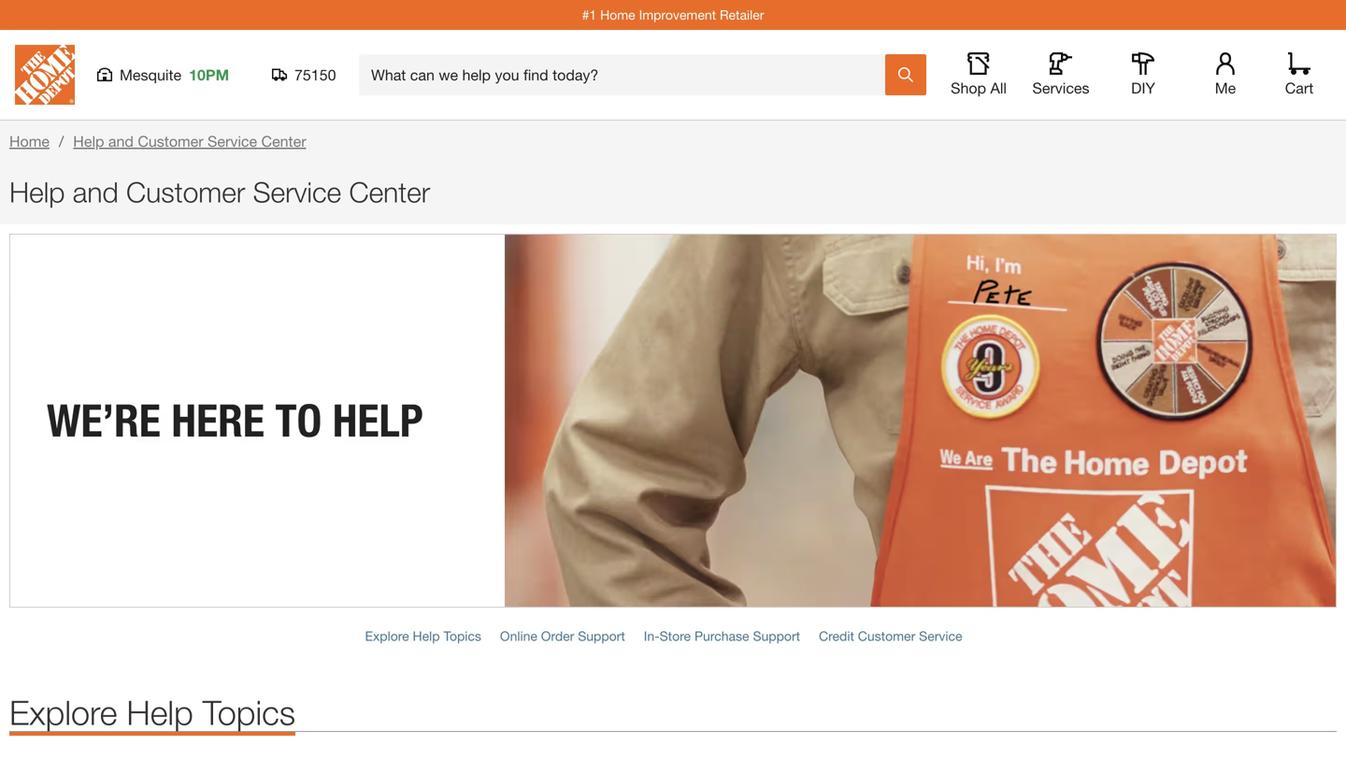 Task type: describe. For each thing, give the bounding box(es) containing it.
credit customer service link
[[819, 628, 963, 644]]

store
[[660, 628, 691, 644]]

mesquite
[[120, 66, 181, 84]]

in-store purchase support
[[644, 628, 800, 644]]

1 vertical spatial and
[[73, 175, 118, 208]]

in-
[[644, 628, 660, 644]]

1 vertical spatial service
[[253, 175, 341, 208]]

cart
[[1285, 79, 1314, 97]]

0 horizontal spatial home
[[9, 132, 50, 150]]

credit customer service
[[819, 628, 963, 644]]

0 vertical spatial home
[[600, 7, 635, 22]]

improvement
[[639, 7, 716, 22]]

all
[[991, 79, 1007, 97]]

2 vertical spatial customer
[[858, 628, 916, 644]]

explore help topics link
[[365, 628, 481, 644]]

0 vertical spatial service
[[208, 132, 257, 150]]

shop
[[951, 79, 986, 97]]

1 vertical spatial topics
[[203, 692, 296, 732]]

1 vertical spatial explore
[[9, 692, 117, 732]]

services button
[[1031, 52, 1091, 97]]

shop all button
[[949, 52, 1009, 97]]

75150 button
[[272, 65, 337, 84]]

What can we help you find today? search field
[[371, 55, 884, 94]]

10pm
[[189, 66, 229, 84]]

online
[[500, 628, 537, 644]]

0 vertical spatial help and customer service center
[[73, 132, 306, 150]]

0 vertical spatial topics
[[444, 628, 481, 644]]

2 vertical spatial service
[[919, 628, 963, 644]]

the home depot logo image
[[15, 45, 75, 105]]

0 vertical spatial and
[[108, 132, 134, 150]]

0 vertical spatial customer
[[138, 132, 203, 150]]



Task type: locate. For each thing, give the bounding box(es) containing it.
#1
[[582, 7, 597, 22]]

topics
[[444, 628, 481, 644], [203, 692, 296, 732]]

support right order at the left
[[578, 628, 625, 644]]

0 horizontal spatial explore help topics
[[9, 692, 296, 732]]

0 horizontal spatial support
[[578, 628, 625, 644]]

0 horizontal spatial explore
[[9, 692, 117, 732]]

we're here to help image
[[9, 234, 1337, 608]]

diy button
[[1114, 52, 1173, 97]]

1 vertical spatial explore help topics
[[9, 692, 296, 732]]

credit
[[819, 628, 854, 644]]

1 horizontal spatial explore help topics
[[365, 628, 481, 644]]

home link
[[9, 132, 50, 150]]

online order support
[[500, 628, 625, 644]]

order
[[541, 628, 574, 644]]

0 horizontal spatial topics
[[203, 692, 296, 732]]

diy
[[1131, 79, 1155, 97]]

1 vertical spatial customer
[[126, 175, 245, 208]]

explore
[[365, 628, 409, 644], [9, 692, 117, 732]]

0 horizontal spatial center
[[261, 132, 306, 150]]

online order support link
[[500, 628, 625, 644]]

purchase
[[695, 628, 749, 644]]

support right purchase
[[753, 628, 800, 644]]

help and customer service center down 'mesquite 10pm'
[[73, 132, 306, 150]]

1 vertical spatial center
[[349, 175, 430, 208]]

services
[[1033, 79, 1090, 97]]

1 horizontal spatial center
[[349, 175, 430, 208]]

1 horizontal spatial home
[[600, 7, 635, 22]]

center
[[261, 132, 306, 150], [349, 175, 430, 208]]

support
[[578, 628, 625, 644], [753, 628, 800, 644]]

1 vertical spatial home
[[9, 132, 50, 150]]

1 vertical spatial help and customer service center
[[9, 175, 430, 208]]

help and customer service center down help and customer service center link
[[9, 175, 430, 208]]

home right '#1'
[[600, 7, 635, 22]]

retailer
[[720, 7, 764, 22]]

home
[[600, 7, 635, 22], [9, 132, 50, 150]]

in-store purchase support link
[[644, 628, 800, 644]]

service
[[208, 132, 257, 150], [253, 175, 341, 208], [919, 628, 963, 644]]

2 support from the left
[[753, 628, 800, 644]]

1 horizontal spatial explore
[[365, 628, 409, 644]]

mesquite 10pm
[[120, 66, 229, 84]]

cart link
[[1279, 52, 1320, 97]]

and
[[108, 132, 134, 150], [73, 175, 118, 208]]

0 vertical spatial center
[[261, 132, 306, 150]]

0 vertical spatial explore
[[365, 628, 409, 644]]

me button
[[1196, 52, 1256, 97]]

home down the home depot logo
[[9, 132, 50, 150]]

explore help topics
[[365, 628, 481, 644], [9, 692, 296, 732]]

customer down 'mesquite 10pm'
[[138, 132, 203, 150]]

1 horizontal spatial topics
[[444, 628, 481, 644]]

customer down help and customer service center link
[[126, 175, 245, 208]]

customer
[[138, 132, 203, 150], [126, 175, 245, 208], [858, 628, 916, 644]]

shop all
[[951, 79, 1007, 97]]

customer right credit
[[858, 628, 916, 644]]

75150
[[295, 66, 336, 84]]

1 horizontal spatial support
[[753, 628, 800, 644]]

1 support from the left
[[578, 628, 625, 644]]

help and customer service center
[[73, 132, 306, 150], [9, 175, 430, 208]]

help
[[73, 132, 104, 150], [9, 175, 65, 208], [413, 628, 440, 644], [127, 692, 193, 732]]

#1 home improvement retailer
[[582, 7, 764, 22]]

0 vertical spatial explore help topics
[[365, 628, 481, 644]]

me
[[1215, 79, 1236, 97]]

help and customer service center link
[[73, 132, 306, 150]]



Task type: vqa. For each thing, say whether or not it's contained in the screenshot.
Home Link
yes



